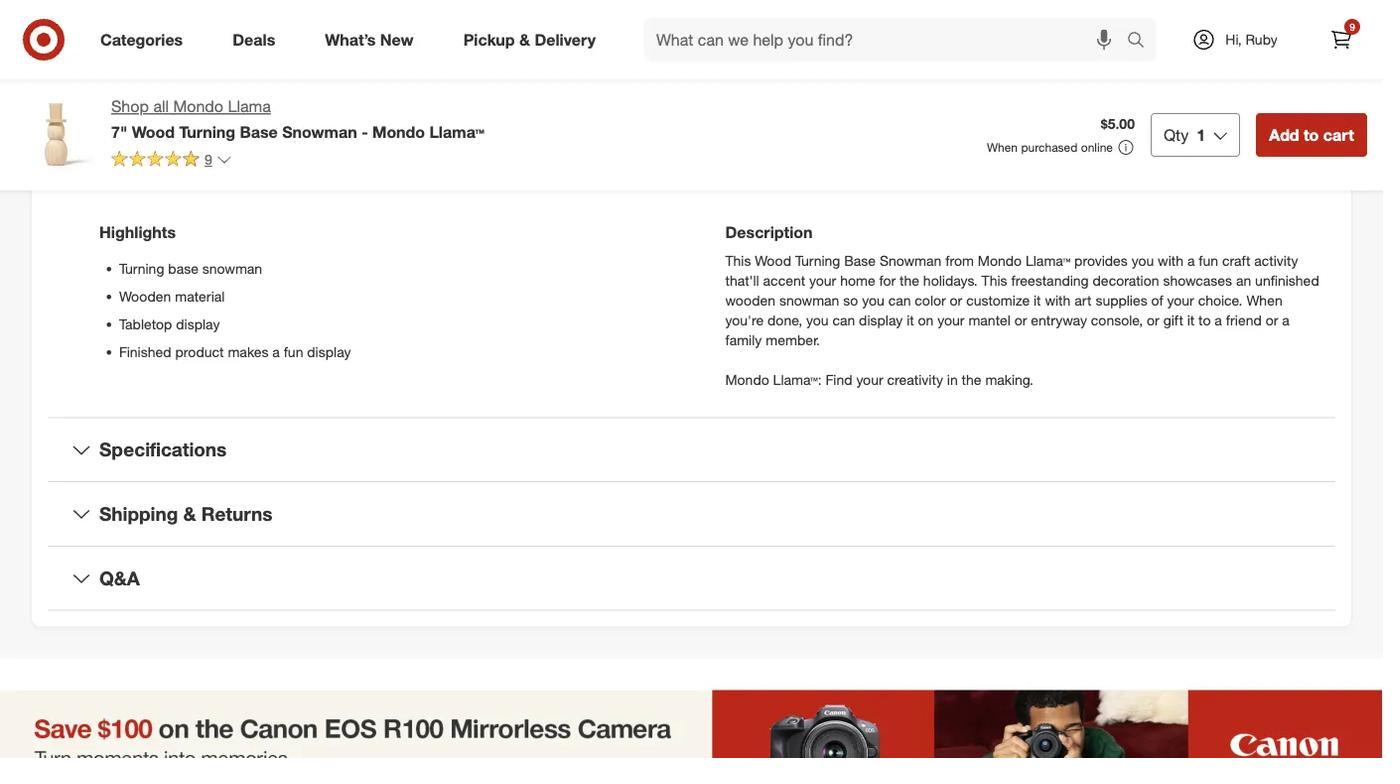 Task type: vqa. For each thing, say whether or not it's contained in the screenshot.
When inside 'This Wood Turning Base Snowman from Mondo Llama™ provides you with a fun craft activity that'll accent your home for the holidays. This freestanding decoration showcases an unfinished wooden snowman so you can color or customize it with art supplies of your choice. When you're done, you can display it on your mantel or entryway console, or gift it to a friend or a family member.'
yes



Task type: locate. For each thing, give the bounding box(es) containing it.
hi,
[[1226, 31, 1242, 48]]

description
[[726, 223, 813, 242]]

snowman
[[202, 260, 262, 277], [780, 291, 840, 309]]

1 horizontal spatial can
[[889, 291, 911, 309]]

for
[[880, 272, 896, 289]]

in
[[948, 371, 958, 388]]

$5.00
[[1101, 115, 1135, 133]]

0 vertical spatial base
[[240, 122, 278, 141]]

wood down all
[[132, 122, 175, 141]]

base down llama
[[240, 122, 278, 141]]

1 horizontal spatial you
[[862, 291, 885, 309]]

base
[[240, 122, 278, 141], [845, 252, 876, 269]]

1 horizontal spatial 9
[[1350, 20, 1356, 33]]

your
[[810, 272, 837, 289], [1168, 291, 1195, 309], [938, 311, 965, 329], [857, 371, 884, 388]]

0 vertical spatial &
[[520, 30, 530, 49]]

to right the add
[[1304, 125, 1320, 145]]

0 vertical spatial snowman
[[282, 122, 357, 141]]

display inside this wood turning base snowman from mondo llama™ provides you with a fun craft activity that'll accent your home for the holidays. this freestanding decoration showcases an unfinished wooden snowman so you can color or customize it with art supplies of your choice. when you're done, you can display it on your mantel or entryway console, or gift it to a friend or a family member.
[[859, 311, 903, 329]]

0 horizontal spatial you
[[807, 311, 829, 329]]

1 vertical spatial &
[[183, 503, 196, 526]]

it down freestanding
[[1034, 291, 1042, 309]]

console,
[[1092, 311, 1144, 329]]

0 horizontal spatial display
[[176, 315, 220, 333]]

0 horizontal spatial llama™
[[430, 122, 485, 141]]

& inside dropdown button
[[183, 503, 196, 526]]

fun
[[1199, 252, 1219, 269], [284, 343, 303, 360]]

llama™ inside shop all mondo llama 7" wood turning base snowman - mondo llama™
[[430, 122, 485, 141]]

2 horizontal spatial display
[[859, 311, 903, 329]]

an
[[1237, 272, 1252, 289]]

llama™ inside this wood turning base snowman from mondo llama™ provides you with a fun craft activity that'll accent your home for the holidays. this freestanding decoration showcases an unfinished wooden snowman so you can color or customize it with art supplies of your choice. when you're done, you can display it on your mantel or entryway console, or gift it to a friend or a family member.
[[1026, 252, 1071, 269]]

1 vertical spatial llama™
[[1026, 252, 1071, 269]]

details button
[[48, 151, 1336, 215]]

advertisement region
[[0, 691, 1384, 759]]

0 horizontal spatial 9 link
[[111, 150, 232, 173]]

0 horizontal spatial when
[[987, 140, 1018, 155]]

to
[[1304, 125, 1320, 145], [1199, 311, 1211, 329]]

1 vertical spatial 9 link
[[111, 150, 232, 173]]

wood up accent
[[755, 252, 792, 269]]

llama™ right -
[[430, 122, 485, 141]]

1 horizontal spatial with
[[1158, 252, 1184, 269]]

fun up showcases
[[1199, 252, 1219, 269]]

0 vertical spatial with
[[1158, 252, 1184, 269]]

shop all mondo llama 7" wood turning base snowman - mondo llama™
[[111, 97, 485, 141]]

it left the on
[[907, 311, 915, 329]]

1 vertical spatial you
[[862, 291, 885, 309]]

0 vertical spatial when
[[987, 140, 1018, 155]]

9 link right the 'ruby'
[[1320, 18, 1364, 62]]

mondo inside this wood turning base snowman from mondo llama™ provides you with a fun craft activity that'll accent your home for the holidays. this freestanding decoration showcases an unfinished wooden snowman so you can color or customize it with art supplies of your choice. when you're done, you can display it on your mantel or entryway console, or gift it to a friend or a family member.
[[978, 252, 1022, 269]]

or
[[950, 291, 963, 309], [1015, 311, 1027, 329], [1147, 311, 1160, 329], [1266, 311, 1279, 329]]

snowman inside shop all mondo llama 7" wood turning base snowman - mondo llama™
[[282, 122, 357, 141]]

fun right makes
[[284, 343, 303, 360]]

with up entryway
[[1045, 291, 1071, 309]]

snowman
[[282, 122, 357, 141], [880, 252, 942, 269]]

snowman up for
[[880, 252, 942, 269]]

you right so
[[862, 291, 885, 309]]

display down for
[[859, 311, 903, 329]]

you up "decoration"
[[1132, 252, 1155, 269]]

0 horizontal spatial the
[[900, 272, 920, 289]]

-
[[362, 122, 368, 141]]

when up the friend
[[1247, 291, 1283, 309]]

0 horizontal spatial snowman
[[202, 260, 262, 277]]

snowman left -
[[282, 122, 357, 141]]

delivery
[[535, 30, 596, 49]]

family
[[726, 331, 762, 348]]

1 horizontal spatial snowman
[[780, 291, 840, 309]]

returns
[[202, 503, 273, 526]]

to down choice. at the top of the page
[[1199, 311, 1211, 329]]

& left the returns
[[183, 503, 196, 526]]

your up gift
[[1168, 291, 1195, 309]]

it right gift
[[1188, 311, 1195, 329]]

wooden
[[119, 287, 171, 305]]

1 horizontal spatial the
[[962, 371, 982, 388]]

base up home
[[845, 252, 876, 269]]

0 horizontal spatial it
[[907, 311, 915, 329]]

turning down llama
[[179, 122, 235, 141]]

or left gift
[[1147, 311, 1160, 329]]

turning
[[179, 122, 235, 141], [796, 252, 841, 269], [119, 260, 164, 277]]

llama™:
[[773, 371, 822, 388]]

base
[[168, 260, 199, 277]]

1
[[1197, 125, 1206, 145]]

to inside the add to cart button
[[1304, 125, 1320, 145]]

0 vertical spatial to
[[1304, 125, 1320, 145]]

1 horizontal spatial llama™
[[1026, 252, 1071, 269]]

mondo
[[173, 97, 224, 116], [373, 122, 425, 141], [978, 252, 1022, 269], [726, 371, 770, 388]]

image gallery element
[[16, 0, 668, 49]]

1 horizontal spatial fun
[[1199, 252, 1219, 269]]

highlights
[[99, 223, 176, 242]]

finished product makes a fun display
[[119, 343, 351, 360]]

& right pickup
[[520, 30, 530, 49]]

1 horizontal spatial 9 link
[[1320, 18, 1364, 62]]

wood inside shop all mondo llama 7" wood turning base snowman - mondo llama™
[[132, 122, 175, 141]]

1 horizontal spatial wood
[[755, 252, 792, 269]]

when inside this wood turning base snowman from mondo llama™ provides you with a fun craft activity that'll accent your home for the holidays. this freestanding decoration showcases an unfinished wooden snowman so you can color or customize it with art supplies of your choice. when you're done, you can display it on your mantel or entryway console, or gift it to a friend or a family member.
[[1247, 291, 1283, 309]]

2 horizontal spatial turning
[[796, 252, 841, 269]]

a right makes
[[272, 343, 280, 360]]

from
[[946, 252, 974, 269]]

makes
[[228, 343, 269, 360]]

with up showcases
[[1158, 252, 1184, 269]]

base inside shop all mondo llama 7" wood turning base snowman - mondo llama™
[[240, 122, 278, 141]]

1 horizontal spatial &
[[520, 30, 530, 49]]

what's
[[325, 30, 376, 49]]

add to cart button
[[1257, 113, 1368, 157]]

1 vertical spatial with
[[1045, 291, 1071, 309]]

shop
[[111, 97, 149, 116]]

display up product
[[176, 315, 220, 333]]

the
[[900, 272, 920, 289], [962, 371, 982, 388]]

1 horizontal spatial base
[[845, 252, 876, 269]]

9 link
[[1320, 18, 1364, 62], [111, 150, 232, 173]]

1 vertical spatial fun
[[284, 343, 303, 360]]

when left purchased
[[987, 140, 1018, 155]]

you
[[1132, 252, 1155, 269], [862, 291, 885, 309], [807, 311, 829, 329]]

art
[[1075, 291, 1092, 309]]

0 horizontal spatial to
[[1199, 311, 1211, 329]]

0 horizontal spatial 9
[[205, 151, 212, 168]]

1 horizontal spatial to
[[1304, 125, 1320, 145]]

you up member.
[[807, 311, 829, 329]]

&
[[520, 30, 530, 49], [183, 503, 196, 526]]

0 horizontal spatial &
[[183, 503, 196, 526]]

1 horizontal spatial turning
[[179, 122, 235, 141]]

find
[[826, 371, 853, 388]]

snowman up "material"
[[202, 260, 262, 277]]

mondo up customize
[[978, 252, 1022, 269]]

0 vertical spatial snowman
[[202, 260, 262, 277]]

2 horizontal spatial you
[[1132, 252, 1155, 269]]

0 vertical spatial fun
[[1199, 252, 1219, 269]]

1 horizontal spatial snowman
[[880, 252, 942, 269]]

can down for
[[889, 291, 911, 309]]

on
[[918, 311, 934, 329]]

1 vertical spatial snowman
[[880, 252, 942, 269]]

details
[[99, 171, 162, 194]]

turning inside this wood turning base snowman from mondo llama™ provides you with a fun craft activity that'll accent your home for the holidays. this freestanding decoration showcases an unfinished wooden snowman so you can color or customize it with art supplies of your choice. when you're done, you can display it on your mantel or entryway console, or gift it to a friend or a family member.
[[796, 252, 841, 269]]

0 vertical spatial llama™
[[430, 122, 485, 141]]

turning up accent
[[796, 252, 841, 269]]

0 vertical spatial wood
[[132, 122, 175, 141]]

can
[[889, 291, 911, 309], [833, 311, 856, 329]]

1 vertical spatial when
[[1247, 291, 1283, 309]]

display right makes
[[307, 343, 351, 360]]

this up that'll
[[726, 252, 751, 269]]

wooden
[[726, 291, 776, 309]]

1 vertical spatial this
[[982, 272, 1008, 289]]

a
[[1188, 252, 1195, 269], [1215, 311, 1223, 329], [1283, 311, 1290, 329], [272, 343, 280, 360]]

it
[[1034, 291, 1042, 309], [907, 311, 915, 329], [1188, 311, 1195, 329]]

1 vertical spatial to
[[1199, 311, 1211, 329]]

0 horizontal spatial base
[[240, 122, 278, 141]]

provides
[[1075, 252, 1128, 269]]

& for shipping
[[183, 503, 196, 526]]

the right for
[[900, 272, 920, 289]]

1 vertical spatial can
[[833, 311, 856, 329]]

turning up wooden
[[119, 260, 164, 277]]

llama™ up freestanding
[[1026, 252, 1071, 269]]

1 vertical spatial 9
[[205, 151, 212, 168]]

snowman up done,
[[780, 291, 840, 309]]

mondo right -
[[373, 122, 425, 141]]

pickup & delivery link
[[447, 18, 621, 62]]

0 vertical spatial can
[[889, 291, 911, 309]]

1 horizontal spatial it
[[1034, 291, 1042, 309]]

9 link down all
[[111, 150, 232, 173]]

1 horizontal spatial when
[[1247, 291, 1283, 309]]

7&#34; wood turning base snowman - mondo llama&#8482;, 2 of 3 image
[[16, 0, 334, 43]]

0 vertical spatial the
[[900, 272, 920, 289]]

this up customize
[[982, 272, 1008, 289]]

& for pickup
[[520, 30, 530, 49]]

1 horizontal spatial this
[[982, 272, 1008, 289]]

0 horizontal spatial wood
[[132, 122, 175, 141]]

0 vertical spatial 9 link
[[1320, 18, 1364, 62]]

1 vertical spatial snowman
[[780, 291, 840, 309]]

wooden material
[[119, 287, 225, 305]]

freestanding
[[1012, 272, 1089, 289]]

member.
[[766, 331, 820, 348]]

when
[[987, 140, 1018, 155], [1247, 291, 1283, 309]]

product
[[175, 343, 224, 360]]

1 vertical spatial wood
[[755, 252, 792, 269]]

pickup & delivery
[[464, 30, 596, 49]]

hi, ruby
[[1226, 31, 1278, 48]]

the right in
[[962, 371, 982, 388]]

of
[[1152, 291, 1164, 309]]

can down so
[[833, 311, 856, 329]]

image of 7" wood turning base snowman - mondo llama™ image
[[16, 95, 95, 175]]

0 vertical spatial this
[[726, 252, 751, 269]]

1 vertical spatial base
[[845, 252, 876, 269]]

9
[[1350, 20, 1356, 33], [205, 151, 212, 168]]

0 horizontal spatial snowman
[[282, 122, 357, 141]]



Task type: describe. For each thing, give the bounding box(es) containing it.
the inside this wood turning base snowman from mondo llama™ provides you with a fun craft activity that'll accent your home for the holidays. this freestanding decoration showcases an unfinished wooden snowman so you can color or customize it with art supplies of your choice. when you're done, you can display it on your mantel or entryway console, or gift it to a friend or a family member.
[[900, 272, 920, 289]]

1 vertical spatial the
[[962, 371, 982, 388]]

mantel
[[969, 311, 1011, 329]]

or down customize
[[1015, 311, 1027, 329]]

0 vertical spatial 9
[[1350, 20, 1356, 33]]

what's new link
[[308, 18, 439, 62]]

home
[[841, 272, 876, 289]]

so
[[844, 291, 859, 309]]

a down choice. at the top of the page
[[1215, 311, 1223, 329]]

1 horizontal spatial display
[[307, 343, 351, 360]]

q&a button
[[48, 547, 1336, 611]]

or right the friend
[[1266, 311, 1279, 329]]

0 horizontal spatial can
[[833, 311, 856, 329]]

0 horizontal spatial turning
[[119, 260, 164, 277]]

your left home
[[810, 272, 837, 289]]

qty
[[1164, 125, 1189, 145]]

specifications
[[99, 438, 227, 461]]

when purchased online
[[987, 140, 1113, 155]]

fun inside this wood turning base snowman from mondo llama™ provides you with a fun craft activity that'll accent your home for the holidays. this freestanding decoration showcases an unfinished wooden snowman so you can color or customize it with art supplies of your choice. when you're done, you can display it on your mantel or entryway console, or gift it to a friend or a family member.
[[1199, 252, 1219, 269]]

2 vertical spatial you
[[807, 311, 829, 329]]

qty 1
[[1164, 125, 1206, 145]]

choice.
[[1199, 291, 1243, 309]]

accent
[[764, 272, 806, 289]]

entryway
[[1031, 311, 1088, 329]]

shipping
[[99, 503, 178, 526]]

your right find
[[857, 371, 884, 388]]

ruby
[[1246, 31, 1278, 48]]

search
[[1119, 32, 1166, 51]]

2 horizontal spatial it
[[1188, 311, 1195, 329]]

to inside this wood turning base snowman from mondo llama™ provides you with a fun craft activity that'll accent your home for the holidays. this freestanding decoration showcases an unfinished wooden snowman so you can color or customize it with art supplies of your choice. when you're done, you can display it on your mantel or entryway console, or gift it to a friend or a family member.
[[1199, 311, 1211, 329]]

add
[[1270, 125, 1300, 145]]

a up showcases
[[1188, 252, 1195, 269]]

snowman inside this wood turning base snowman from mondo llama™ provides you with a fun craft activity that'll accent your home for the holidays. this freestanding decoration showcases an unfinished wooden snowman so you can color or customize it with art supplies of your choice. when you're done, you can display it on your mantel or entryway console, or gift it to a friend or a family member.
[[880, 252, 942, 269]]

online
[[1082, 140, 1113, 155]]

mondo down family
[[726, 371, 770, 388]]

making.
[[986, 371, 1034, 388]]

decoration
[[1093, 272, 1160, 289]]

holidays.
[[924, 272, 978, 289]]

specifications button
[[48, 419, 1336, 482]]

this wood turning base snowman from mondo llama™ provides you with a fun craft activity that'll accent your home for the holidays. this freestanding decoration showcases an unfinished wooden snowman so you can color or customize it with art supplies of your choice. when you're done, you can display it on your mantel or entryway console, or gift it to a friend or a family member.
[[726, 252, 1320, 348]]

add to cart
[[1270, 125, 1355, 145]]

done,
[[768, 311, 803, 329]]

showcases
[[1164, 272, 1233, 289]]

or down holidays.
[[950, 291, 963, 309]]

activity
[[1255, 252, 1299, 269]]

color
[[915, 291, 946, 309]]

material
[[175, 287, 225, 305]]

purchased
[[1022, 140, 1078, 155]]

snowman inside this wood turning base snowman from mondo llama™ provides you with a fun craft activity that'll accent your home for the holidays. this freestanding decoration showcases an unfinished wooden snowman so you can color or customize it with art supplies of your choice. when you're done, you can display it on your mantel or entryway console, or gift it to a friend or a family member.
[[780, 291, 840, 309]]

0 vertical spatial you
[[1132, 252, 1155, 269]]

new
[[380, 30, 414, 49]]

search button
[[1119, 18, 1166, 66]]

7"
[[111, 122, 127, 141]]

pickup
[[464, 30, 515, 49]]

categories link
[[83, 18, 208, 62]]

categories
[[100, 30, 183, 49]]

you're
[[726, 311, 764, 329]]

what's new
[[325, 30, 414, 49]]

that'll
[[726, 272, 760, 289]]

deals link
[[216, 18, 300, 62]]

mondo llama™: find your creativity in the making.
[[726, 371, 1034, 388]]

q&a
[[99, 567, 140, 590]]

gift
[[1164, 311, 1184, 329]]

supplies
[[1096, 291, 1148, 309]]

creativity
[[888, 371, 944, 388]]

shipping & returns button
[[48, 483, 1336, 546]]

finished
[[119, 343, 171, 360]]

wood inside this wood turning base snowman from mondo llama™ provides you with a fun craft activity that'll accent your home for the holidays. this freestanding decoration showcases an unfinished wooden snowman so you can color or customize it with art supplies of your choice. when you're done, you can display it on your mantel or entryway console, or gift it to a friend or a family member.
[[755, 252, 792, 269]]

customize
[[967, 291, 1030, 309]]

turning inside shop all mondo llama 7" wood turning base snowman - mondo llama™
[[179, 122, 235, 141]]

0 horizontal spatial with
[[1045, 291, 1071, 309]]

base inside this wood turning base snowman from mondo llama™ provides you with a fun craft activity that'll accent your home for the holidays. this freestanding decoration showcases an unfinished wooden snowman so you can color or customize it with art supplies of your choice. when you're done, you can display it on your mantel or entryway console, or gift it to a friend or a family member.
[[845, 252, 876, 269]]

mondo right all
[[173, 97, 224, 116]]

a down unfinished
[[1283, 311, 1290, 329]]

turning base snowman
[[119, 260, 262, 277]]

tabletop
[[119, 315, 172, 333]]

0 horizontal spatial fun
[[284, 343, 303, 360]]

deals
[[233, 30, 275, 49]]

0 horizontal spatial this
[[726, 252, 751, 269]]

sponsored
[[1309, 8, 1368, 22]]

all
[[153, 97, 169, 116]]

tabletop display
[[119, 315, 220, 333]]

llama
[[228, 97, 271, 116]]

your right the on
[[938, 311, 965, 329]]

craft
[[1223, 252, 1251, 269]]

unfinished
[[1256, 272, 1320, 289]]

shipping & returns
[[99, 503, 273, 526]]

friend
[[1227, 311, 1262, 329]]

What can we help you find? suggestions appear below search field
[[645, 18, 1132, 62]]

cart
[[1324, 125, 1355, 145]]



